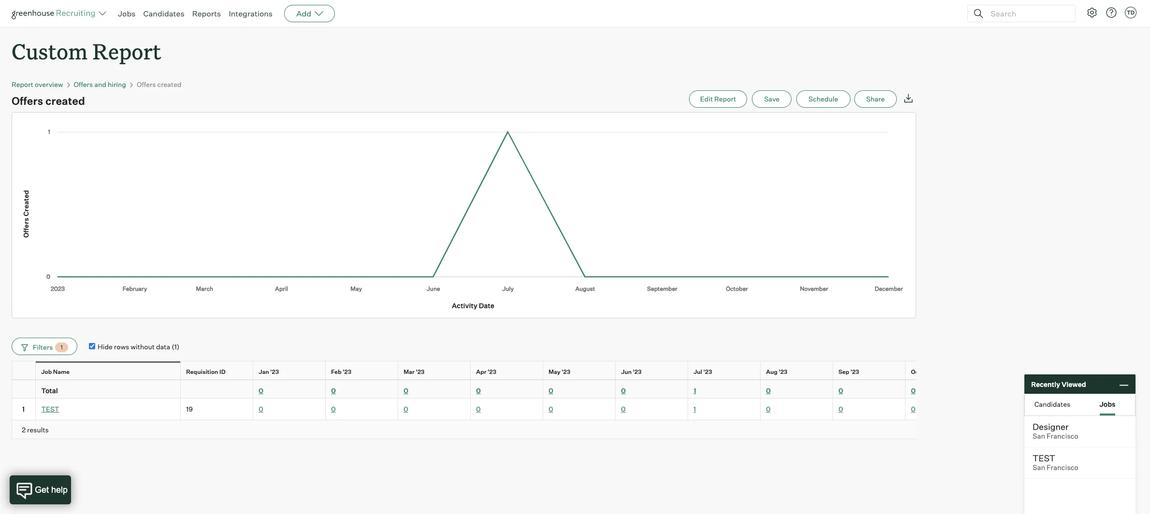Task type: locate. For each thing, give the bounding box(es) containing it.
offers created down overview
[[12, 94, 85, 107]]

requisition id column header
[[181, 362, 255, 383]]

francisco up test san francisco
[[1047, 432, 1079, 441]]

0
[[259, 387, 263, 395], [331, 387, 336, 395], [404, 387, 408, 395], [476, 387, 481, 395], [549, 387, 554, 395], [621, 387, 626, 395], [766, 387, 771, 395], [839, 387, 844, 395], [911, 387, 916, 395], [259, 405, 263, 414], [331, 405, 336, 414], [404, 405, 408, 414], [476, 405, 481, 414], [549, 405, 553, 414], [621, 405, 626, 414], [766, 405, 771, 414], [839, 405, 843, 414], [911, 405, 916, 414]]

7 '23 from the left
[[704, 369, 712, 376]]

1 vertical spatial created
[[45, 94, 85, 107]]

1 vertical spatial test
[[1033, 453, 1056, 464]]

may
[[549, 369, 561, 376]]

candidates
[[143, 9, 184, 18], [1035, 400, 1071, 408]]

overview
[[35, 80, 63, 89]]

requisition
[[186, 369, 218, 376]]

'23 right apr
[[488, 369, 497, 376]]

3 row from the top
[[12, 399, 1124, 420]]

total
[[41, 387, 58, 395]]

san inside "designer san francisco"
[[1033, 432, 1046, 441]]

offers created link
[[137, 80, 182, 89]]

custom report
[[12, 37, 161, 65]]

francisco inside "designer san francisco"
[[1047, 432, 1079, 441]]

2 horizontal spatial offers
[[137, 80, 156, 89]]

0 horizontal spatial candidates
[[143, 9, 184, 18]]

1 vertical spatial report
[[12, 80, 33, 89]]

report right edit
[[715, 95, 736, 103]]

column header for job name column header
[[12, 362, 38, 383]]

report overview link
[[12, 80, 63, 89]]

offers for offers created link
[[137, 80, 156, 89]]

oct
[[911, 369, 921, 376]]

apr '23 column header
[[471, 362, 545, 383]]

table
[[12, 361, 1124, 439]]

offers created right hiring
[[137, 80, 182, 89]]

greenhouse recruiting image
[[12, 8, 99, 19]]

1 horizontal spatial created
[[157, 80, 182, 89]]

edit report
[[700, 95, 736, 103]]

designer san francisco
[[1033, 422, 1079, 441]]

0 vertical spatial offers created
[[137, 80, 182, 89]]

francisco
[[1047, 432, 1079, 441], [1047, 464, 1079, 472]]

0 vertical spatial report
[[93, 37, 161, 65]]

'23 right jun
[[633, 369, 642, 376]]

1 '23 from the left
[[270, 369, 279, 376]]

5 '23 from the left
[[562, 369, 571, 376]]

'23 right mar
[[416, 369, 425, 376]]

1 vertical spatial san
[[1033, 464, 1046, 472]]

job
[[41, 369, 52, 376]]

edit
[[700, 95, 713, 103]]

0 vertical spatial candidates
[[143, 9, 184, 18]]

filters
[[33, 343, 53, 351]]

0 vertical spatial 1 link
[[694, 387, 697, 395]]

test
[[41, 405, 59, 414], [1033, 453, 1056, 464]]

0 horizontal spatial offers created
[[12, 94, 85, 107]]

aug '23 column header
[[761, 362, 835, 383]]

'23 for jan '23
[[270, 369, 279, 376]]

test down total
[[41, 405, 59, 414]]

offers created
[[137, 80, 182, 89], [12, 94, 85, 107]]

test for test
[[41, 405, 59, 414]]

'23 right oct
[[922, 369, 931, 376]]

report left overview
[[12, 80, 33, 89]]

column header left job
[[12, 362, 38, 383]]

rows
[[114, 343, 129, 351]]

3 '23 from the left
[[416, 369, 425, 376]]

save and schedule this report to revisit it! element
[[752, 90, 797, 108]]

2
[[22, 426, 26, 434]]

oct '23
[[911, 369, 931, 376]]

created
[[157, 80, 182, 89], [45, 94, 85, 107]]

tab list containing candidates
[[1025, 394, 1136, 416]]

'23 right aug
[[779, 369, 788, 376]]

requisition id
[[186, 369, 226, 376]]

report up hiring
[[93, 37, 161, 65]]

'23 for feb '23
[[343, 369, 352, 376]]

1 san from the top
[[1033, 432, 1046, 441]]

1 cell
[[12, 399, 36, 420]]

candidates right the "jobs" link
[[143, 9, 184, 18]]

1 1 link from the top
[[694, 387, 697, 395]]

'23 for may '23
[[562, 369, 571, 376]]

'23
[[270, 369, 279, 376], [343, 369, 352, 376], [416, 369, 425, 376], [488, 369, 497, 376], [562, 369, 571, 376], [633, 369, 642, 376], [704, 369, 712, 376], [779, 369, 788, 376], [851, 369, 860, 376], [922, 369, 931, 376]]

0 vertical spatial created
[[157, 80, 182, 89]]

2 vertical spatial report
[[715, 95, 736, 103]]

1 link
[[694, 387, 697, 395], [694, 405, 696, 414]]

designer
[[1033, 422, 1069, 432]]

row
[[12, 361, 1124, 383], [12, 380, 1124, 399], [12, 399, 1124, 420]]

offers right hiring
[[137, 80, 156, 89]]

configure image
[[1087, 7, 1098, 18]]

san for designer
[[1033, 432, 1046, 441]]

'23 for mar '23
[[416, 369, 425, 376]]

1 row from the top
[[12, 361, 1124, 383]]

column header down the id
[[181, 381, 253, 398]]

(1)
[[172, 343, 179, 351]]

2 '23 from the left
[[343, 369, 352, 376]]

edit report link
[[689, 90, 748, 108]]

francisco for designer
[[1047, 432, 1079, 441]]

sep '23 column header
[[833, 362, 908, 383]]

report
[[93, 37, 161, 65], [12, 80, 33, 89], [715, 95, 736, 103]]

report for edit report
[[715, 95, 736, 103]]

1 horizontal spatial offers created
[[137, 80, 182, 89]]

0 vertical spatial francisco
[[1047, 432, 1079, 441]]

and
[[94, 80, 106, 89]]

'23 right may
[[562, 369, 571, 376]]

4 '23 from the left
[[488, 369, 497, 376]]

1 horizontal spatial report
[[93, 37, 161, 65]]

td
[[1127, 9, 1135, 16]]

2 horizontal spatial report
[[715, 95, 736, 103]]

mar
[[404, 369, 415, 376]]

column header
[[12, 362, 38, 383], [12, 381, 36, 398], [181, 381, 253, 398]]

test inside test san francisco
[[1033, 453, 1056, 464]]

san inside test san francisco
[[1033, 464, 1046, 472]]

6 '23 from the left
[[633, 369, 642, 376]]

0 horizontal spatial test
[[41, 405, 59, 414]]

td button
[[1123, 5, 1139, 20]]

0 link
[[259, 387, 263, 395], [331, 387, 336, 395], [404, 387, 408, 395], [476, 387, 481, 395], [549, 387, 554, 395], [621, 387, 626, 395], [766, 387, 771, 395], [839, 387, 844, 395], [911, 387, 916, 395], [259, 405, 263, 414], [331, 405, 336, 414], [404, 405, 408, 414], [476, 405, 481, 414], [549, 405, 553, 414], [621, 405, 626, 414], [766, 405, 771, 414], [839, 405, 843, 414], [911, 405, 916, 414]]

column header up 1 cell
[[12, 381, 36, 398]]

'23 right sep at the right bottom
[[851, 369, 860, 376]]

1 francisco from the top
[[1047, 432, 1079, 441]]

francisco for test
[[1047, 464, 1079, 472]]

test inside 'row'
[[41, 405, 59, 414]]

offers and hiring link
[[74, 80, 126, 89]]

10 '23 from the left
[[922, 369, 931, 376]]

0 vertical spatial san
[[1033, 432, 1046, 441]]

'23 right jul
[[704, 369, 712, 376]]

row group containing 1
[[12, 399, 1124, 420]]

san
[[1033, 432, 1046, 441], [1033, 464, 1046, 472]]

recently viewed
[[1032, 380, 1087, 388]]

1 vertical spatial jobs
[[1100, 400, 1116, 408]]

offers down the report overview
[[12, 94, 43, 107]]

0 vertical spatial test
[[41, 405, 59, 414]]

sep
[[839, 369, 850, 376]]

2 row from the top
[[12, 380, 1124, 399]]

san up test san francisco
[[1033, 432, 1046, 441]]

row group
[[12, 399, 1124, 420]]

0 horizontal spatial offers
[[12, 94, 43, 107]]

'23 for aug '23
[[779, 369, 788, 376]]

apr
[[476, 369, 487, 376]]

'23 right jan in the bottom left of the page
[[270, 369, 279, 376]]

mar '23
[[404, 369, 425, 376]]

test down "designer san francisco"
[[1033, 453, 1056, 464]]

9 '23 from the left
[[851, 369, 860, 376]]

1 vertical spatial francisco
[[1047, 464, 1079, 472]]

2 francisco from the top
[[1047, 464, 1079, 472]]

1 link for 'row' containing 1
[[694, 405, 696, 414]]

jobs
[[118, 9, 136, 18], [1100, 400, 1116, 408]]

'23 right feb
[[343, 369, 352, 376]]

francisco down "designer san francisco"
[[1047, 464, 1079, 472]]

2 1 link from the top
[[694, 405, 696, 414]]

'23 inside column header
[[851, 369, 860, 376]]

2 san from the top
[[1033, 464, 1046, 472]]

table containing total
[[12, 361, 1124, 439]]

save
[[764, 95, 780, 103]]

san down "designer san francisco"
[[1033, 464, 1046, 472]]

aug
[[766, 369, 778, 376]]

schedule button
[[797, 90, 851, 108]]

reports
[[192, 9, 221, 18]]

Hide rows without data (1) checkbox
[[89, 343, 95, 349]]

candidates down 'recently viewed'
[[1035, 400, 1071, 408]]

hide rows without data (1)
[[98, 343, 179, 351]]

without
[[131, 343, 155, 351]]

jul '23 column header
[[688, 362, 763, 383]]

jan '23 column header
[[253, 362, 328, 383]]

19
[[186, 405, 193, 414]]

francisco inside test san francisco
[[1047, 464, 1079, 472]]

1 horizontal spatial test
[[1033, 453, 1056, 464]]

2 results
[[22, 426, 49, 434]]

8 '23 from the left
[[779, 369, 788, 376]]

offers left and
[[74, 80, 93, 89]]

1
[[61, 344, 63, 351], [694, 387, 697, 395], [22, 405, 25, 414], [694, 405, 696, 414]]

0 horizontal spatial jobs
[[118, 9, 136, 18]]

jun '23 column header
[[616, 362, 690, 383]]

hide
[[98, 343, 113, 351]]

1 vertical spatial 1 link
[[694, 405, 696, 414]]

test link
[[41, 405, 59, 414]]

offers
[[74, 80, 93, 89], [137, 80, 156, 89], [12, 94, 43, 107]]

0 horizontal spatial created
[[45, 94, 85, 107]]

1 vertical spatial candidates
[[1035, 400, 1071, 408]]

tab list
[[1025, 394, 1136, 416]]

1 vertical spatial offers created
[[12, 94, 85, 107]]

1 horizontal spatial offers
[[74, 80, 93, 89]]



Task type: vqa. For each thing, say whether or not it's contained in the screenshot.
topmost the Prospects
no



Task type: describe. For each thing, give the bounding box(es) containing it.
0 horizontal spatial report
[[12, 80, 33, 89]]

jul
[[694, 369, 703, 376]]

integrations
[[229, 9, 273, 18]]

candidates link
[[143, 9, 184, 18]]

integrations link
[[229, 9, 273, 18]]

test for test san francisco
[[1033, 453, 1056, 464]]

feb
[[331, 369, 342, 376]]

jun
[[621, 369, 632, 376]]

results
[[27, 426, 49, 434]]

row containing total
[[12, 380, 1124, 399]]

jul '23
[[694, 369, 712, 376]]

report overview
[[12, 80, 63, 89]]

share button
[[854, 90, 897, 108]]

jun '23
[[621, 369, 642, 376]]

filter image
[[20, 343, 28, 352]]

offers for offers and hiring link
[[74, 80, 93, 89]]

download image
[[903, 92, 915, 104]]

recently
[[1032, 380, 1061, 388]]

'23 for oct '23
[[922, 369, 931, 376]]

row containing job name
[[12, 361, 1124, 383]]

job name column header
[[36, 362, 183, 383]]

share
[[867, 95, 885, 103]]

viewed
[[1062, 380, 1087, 388]]

column header for the total column header
[[12, 381, 36, 398]]

apr '23
[[476, 369, 497, 376]]

'23 for jul '23
[[704, 369, 712, 376]]

1 horizontal spatial jobs
[[1100, 400, 1116, 408]]

'23 for sep '23
[[851, 369, 860, 376]]

'23 for apr '23
[[488, 369, 497, 376]]

row containing 1
[[12, 399, 1124, 420]]

data
[[156, 343, 170, 351]]

1 horizontal spatial candidates
[[1035, 400, 1071, 408]]

job name
[[41, 369, 70, 376]]

may '23
[[549, 369, 571, 376]]

id
[[220, 369, 226, 376]]

jobs link
[[118, 9, 136, 18]]

feb '23 column header
[[326, 362, 400, 383]]

save button
[[752, 90, 792, 108]]

add
[[296, 9, 311, 18]]

jan
[[259, 369, 269, 376]]

reports link
[[192, 9, 221, 18]]

hiring
[[108, 80, 126, 89]]

report for custom report
[[93, 37, 161, 65]]

td button
[[1125, 7, 1137, 18]]

custom
[[12, 37, 88, 65]]

offers and hiring
[[74, 80, 126, 89]]

schedule
[[809, 95, 839, 103]]

'23 for jun '23
[[633, 369, 642, 376]]

1 link for 'row' containing total
[[694, 387, 697, 395]]

may '23 column header
[[543, 362, 618, 383]]

sep '23
[[839, 369, 860, 376]]

add button
[[284, 5, 335, 22]]

1 inside cell
[[22, 405, 25, 414]]

aug '23
[[766, 369, 788, 376]]

san for test
[[1033, 464, 1046, 472]]

name
[[53, 369, 70, 376]]

Search text field
[[989, 7, 1067, 21]]

0 vertical spatial jobs
[[118, 9, 136, 18]]

feb '23
[[331, 369, 352, 376]]

jan '23
[[259, 369, 279, 376]]

test san francisco
[[1033, 453, 1079, 472]]

mar '23 column header
[[398, 362, 473, 383]]

total column header
[[36, 381, 181, 398]]



